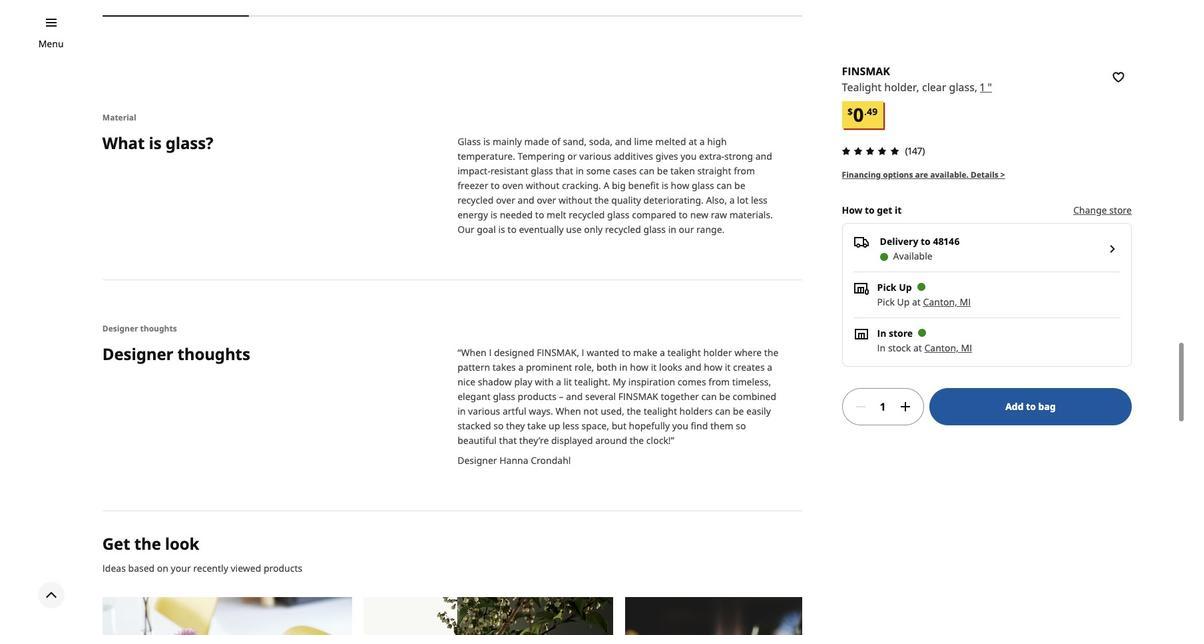 Task type: vqa. For each thing, say whether or not it's contained in the screenshot.
"with"
yes



Task type: describe. For each thing, give the bounding box(es) containing it.
up for pick up at canton, mi
[[897, 296, 910, 308]]

goal
[[477, 223, 496, 236]]

a left high
[[700, 135, 705, 148]]

glass inside "when i designed finsmak, i wanted to make a tealight holder where the pattern takes a prominent role, both in how it looks and how it creates a nice shadow play with a lit tealight. my inspiration comes from timeless, elegant glass products – and several finsmak together can be combined in various artful ways. when not used, the tealight holders can be easily stacked so they take up less space, but hopefully you find them so beautiful that they're displayed around the clock!"
[[493, 390, 515, 403]]

and up additives
[[615, 135, 632, 148]]

in for in store
[[878, 327, 887, 340]]

from inside "when i designed finsmak, i wanted to make a tealight holder where the pattern takes a prominent role, both in how it looks and how it creates a nice shadow play with a lit tealight. my inspiration comes from timeless, elegant glass products – and several finsmak together can be combined in various artful ways. when not used, the tealight holders can be easily stacked so they take up less space, but hopefully you find them so beautiful that they're displayed around the clock!"
[[709, 376, 730, 388]]

benefit
[[628, 179, 659, 192]]

change store
[[1074, 204, 1132, 217]]

is right what
[[149, 132, 162, 154]]

space,
[[582, 420, 609, 432]]

1 vertical spatial tealight
[[644, 405, 677, 418]]

and right –
[[566, 390, 583, 403]]

strong
[[725, 150, 753, 163]]

available.
[[931, 169, 969, 181]]

several
[[585, 390, 616, 403]]

new
[[690, 209, 709, 221]]

1 so from the left
[[494, 420, 504, 432]]

finsmak inside "when i designed finsmak, i wanted to make a tealight holder where the pattern takes a prominent role, both in how it looks and how it creates a nice shadow play with a lit tealight. my inspiration comes from timeless, elegant glass products – and several finsmak together can be combined in various artful ways. when not used, the tealight holders can be easily stacked so they take up less space, but hopefully you find them so beautiful that they're displayed around the clock!"
[[619, 390, 659, 403]]

2 designer thoughts from the top
[[102, 343, 250, 365]]

combined
[[733, 390, 777, 403]]

to up eventually
[[535, 209, 544, 221]]

ideas
[[102, 562, 126, 575]]

easily
[[747, 405, 771, 418]]

be down gives
[[657, 165, 668, 177]]

when
[[556, 405, 581, 418]]

elegant
[[458, 390, 491, 403]]

in store
[[878, 327, 913, 340]]

glass,
[[949, 80, 978, 95]]

lime
[[634, 135, 653, 148]]

are
[[915, 169, 929, 181]]

finsmak tealight holder, clear glass, 1 "
[[842, 64, 992, 95]]

add
[[1006, 400, 1024, 413]]

temperature.
[[458, 150, 515, 163]]

in down elegant
[[458, 405, 466, 418]]

our
[[679, 223, 694, 236]]

energy
[[458, 209, 488, 221]]

in stock at canton, mi group
[[878, 342, 972, 354]]

with
[[535, 376, 554, 388]]

pick up
[[878, 281, 912, 294]]

2 over from the left
[[537, 194, 556, 207]]

used,
[[601, 405, 625, 418]]

straight
[[698, 165, 732, 177]]

less inside "when i designed finsmak, i wanted to make a tealight holder where the pattern takes a prominent role, both in how it looks and how it creates a nice shadow play with a lit tealight. my inspiration comes from timeless, elegant glass products – and several finsmak together can be combined in various artful ways. when not used, the tealight holders can be easily stacked so they take up less space, but hopefully you find them so beautiful that they're displayed around the clock!"
[[563, 420, 579, 432]]

(147)
[[906, 145, 925, 157]]

0 vertical spatial recycled
[[458, 194, 494, 207]]

displayed
[[551, 434, 593, 447]]

1 designer thoughts from the top
[[102, 323, 177, 334]]

holders
[[680, 405, 713, 418]]

cracking.
[[562, 179, 601, 192]]

menu button
[[38, 37, 64, 51]]

a left lit at the left bottom of page
[[556, 376, 562, 388]]

glass is mainly made of sand, soda, and lime melted at a high temperature. tempering or various additives gives you extra-strong and impact-resistant glass that in some cases can be taken straight from freezer to oven without cracking. a big benefit is how glass can be recycled over and over without the quality deteriorating. also, a lot less energy is needed to melt recycled glass compared to new raw materials. our goal is to eventually use only recycled glass in our range.
[[458, 135, 773, 236]]

0 horizontal spatial how
[[630, 361, 649, 374]]

stock
[[888, 342, 911, 354]]

is up deteriorating.
[[662, 179, 669, 192]]

0 vertical spatial designer
[[102, 323, 138, 334]]

make
[[633, 346, 658, 359]]

they
[[506, 420, 525, 432]]

to left oven
[[491, 179, 500, 192]]

that inside glass is mainly made of sand, soda, and lime melted at a high temperature. tempering or various additives gives you extra-strong and impact-resistant glass that in some cases can be taken straight from freezer to oven without cracking. a big benefit is how glass can be recycled over and over without the quality deteriorating. also, a lot less energy is needed to melt recycled glass compared to new raw materials. our goal is to eventually use only recycled glass in our range.
[[556, 165, 574, 177]]

1 horizontal spatial it
[[725, 361, 731, 374]]

and up comes
[[685, 361, 702, 374]]

1 vertical spatial recycled
[[569, 209, 605, 221]]

ideas based on your recently viewed products
[[102, 562, 303, 575]]

available
[[894, 250, 933, 263]]

the inside glass is mainly made of sand, soda, and lime melted at a high temperature. tempering or various additives gives you extra-strong and impact-resistant glass that in some cases can be taken straight from freezer to oven without cracking. a big benefit is how glass can be recycled over and over without the quality deteriorating. also, a lot less energy is needed to melt recycled glass compared to new raw materials. our goal is to eventually use only recycled glass in our range.
[[595, 194, 609, 207]]

look
[[165, 533, 199, 555]]

glass down straight
[[692, 179, 714, 192]]

up for pick up
[[899, 281, 912, 294]]

clear
[[922, 80, 947, 95]]

–
[[559, 390, 564, 403]]

0 horizontal spatial it
[[651, 361, 657, 374]]

raw
[[711, 209, 727, 221]]

deteriorating.
[[644, 194, 704, 207]]

delivery
[[880, 235, 919, 248]]

less inside glass is mainly made of sand, soda, and lime melted at a high temperature. tempering or various additives gives you extra-strong and impact-resistant glass that in some cases can be taken straight from freezer to oven without cracking. a big benefit is how glass can be recycled over and over without the quality deteriorating. also, a lot less energy is needed to melt recycled glass compared to new raw materials. our goal is to eventually use only recycled glass in our range.
[[751, 194, 768, 207]]

and right strong
[[756, 150, 772, 163]]

a living room that features a mouth blown glass vase that holds a branch with leaves inside, a tealight holder, and a vase. image
[[364, 597, 614, 635]]

change store button
[[1074, 203, 1132, 218]]

in left the our
[[668, 223, 677, 236]]

in up "my"
[[620, 361, 628, 374]]

not
[[584, 405, 598, 418]]

be up the lot
[[735, 179, 746, 192]]

find
[[691, 420, 708, 432]]

in stock at canton, mi
[[878, 342, 972, 354]]

additives
[[614, 150, 653, 163]]

use
[[566, 223, 582, 236]]

artful
[[503, 405, 527, 418]]

glass
[[458, 135, 481, 148]]

comes
[[678, 376, 706, 388]]

creates
[[733, 361, 765, 374]]

2 so from the left
[[736, 420, 746, 432]]

details
[[971, 169, 999, 181]]

tempering
[[518, 150, 565, 163]]

various inside glass is mainly made of sand, soda, and lime melted at a high temperature. tempering or various additives gives you extra-strong and impact-resistant glass that in some cases can be taken straight from freezer to oven without cracking. a big benefit is how glass can be recycled over and over without the quality deteriorating. also, a lot less energy is needed to melt recycled glass compared to new raw materials. our goal is to eventually use only recycled glass in our range.
[[579, 150, 612, 163]]

gives
[[656, 150, 678, 163]]

takes
[[493, 361, 516, 374]]

ways.
[[529, 405, 553, 418]]

needed
[[500, 209, 533, 221]]

you inside "when i designed finsmak, i wanted to make a tealight holder where the pattern takes a prominent role, both in how it looks and how it creates a nice shadow play with a lit tealight. my inspiration comes from timeless, elegant glass products – and several finsmak together can be combined in various artful ways. when not used, the tealight holders can be easily stacked so they take up less space, but hopefully you find them so beautiful that they're displayed around the clock!"
[[672, 420, 689, 432]]

2 vertical spatial recycled
[[605, 223, 641, 236]]

canton, for in stock at
[[925, 342, 959, 354]]

in up cracking.
[[576, 165, 584, 177]]

pick up at canton, mi group
[[878, 296, 971, 308]]

holder,
[[885, 80, 920, 95]]

be left easily at the right bottom of the page
[[733, 405, 744, 418]]

looks
[[659, 361, 683, 374]]

how
[[842, 204, 863, 217]]

store for change store
[[1110, 204, 1132, 217]]

wanted
[[587, 346, 620, 359]]

of
[[552, 135, 561, 148]]

from inside glass is mainly made of sand, soda, and lime melted at a high temperature. tempering or various additives gives you extra-strong and impact-resistant glass that in some cases can be taken straight from freezer to oven without cracking. a big benefit is how glass can be recycled over and over without the quality deteriorating. also, a lot less energy is needed to melt recycled glass compared to new raw materials. our goal is to eventually use only recycled glass in our range.
[[734, 165, 755, 177]]

also,
[[706, 194, 727, 207]]

a up play
[[518, 361, 524, 374]]

can up "holders"
[[702, 390, 717, 403]]

a
[[604, 179, 610, 192]]

canton, mi button for in stock at
[[925, 342, 972, 354]]

0 vertical spatial tealight
[[668, 346, 701, 359]]

"when
[[458, 346, 487, 359]]

they're
[[519, 434, 549, 447]]

to inside button
[[1026, 400, 1036, 413]]

the up the based
[[134, 533, 161, 555]]

melt
[[547, 209, 567, 221]]

up
[[549, 420, 560, 432]]

to left get
[[865, 204, 875, 217]]

(147) button
[[838, 143, 925, 159]]

a up looks
[[660, 346, 665, 359]]

them
[[711, 420, 734, 432]]

material
[[102, 112, 136, 123]]

get the look
[[102, 533, 199, 555]]

shadow
[[478, 376, 512, 388]]

to up available
[[921, 235, 931, 248]]

only
[[584, 223, 603, 236]]

1 vertical spatial without
[[559, 194, 592, 207]]

can up also,
[[717, 179, 732, 192]]



Task type: locate. For each thing, give the bounding box(es) containing it.
1 in from the top
[[878, 327, 887, 340]]

thoughts
[[140, 323, 177, 334], [177, 343, 250, 365]]

mi for pick up at canton, mi
[[960, 296, 971, 308]]

mi down pick up at canton, mi group
[[961, 342, 972, 354]]

can up them
[[715, 405, 731, 418]]

from right comes
[[709, 376, 730, 388]]

tealight
[[668, 346, 701, 359], [644, 405, 677, 418]]

that down or
[[556, 165, 574, 177]]

1 vertical spatial designer
[[102, 343, 173, 365]]

so left 'they'
[[494, 420, 504, 432]]

0 vertical spatial store
[[1110, 204, 1132, 217]]

it right get
[[895, 204, 902, 217]]

0 vertical spatial products
[[518, 390, 557, 403]]

to
[[491, 179, 500, 192], [865, 204, 875, 217], [535, 209, 544, 221], [679, 209, 688, 221], [508, 223, 517, 236], [921, 235, 931, 248], [622, 346, 631, 359], [1026, 400, 1036, 413]]

in left stock
[[878, 342, 886, 354]]

0 horizontal spatial less
[[563, 420, 579, 432]]

2 vertical spatial designer
[[458, 454, 497, 467]]

clock!"
[[647, 434, 674, 447]]

0 horizontal spatial i
[[489, 346, 492, 359]]

0 horizontal spatial various
[[468, 405, 500, 418]]

store inside button
[[1110, 204, 1132, 217]]

0 vertical spatial less
[[751, 194, 768, 207]]

nice
[[458, 376, 476, 388]]

up up pick up at canton, mi group
[[899, 281, 912, 294]]

1 horizontal spatial from
[[734, 165, 755, 177]]

0 vertical spatial mi
[[960, 296, 971, 308]]

0 vertical spatial without
[[526, 179, 560, 192]]

melted
[[656, 135, 686, 148]]

living room featuring multiple white clear-glass finsmak tealight holders spreading a warm light on a wooden table. image
[[625, 597, 875, 635]]

1 vertical spatial various
[[468, 405, 500, 418]]

financing
[[842, 169, 881, 181]]

finsmak up tealight
[[842, 64, 890, 79]]

is
[[149, 132, 162, 154], [483, 135, 490, 148], [662, 179, 669, 192], [491, 209, 498, 221], [498, 223, 505, 236]]

to up the our
[[679, 209, 688, 221]]

cases
[[613, 165, 637, 177]]

.
[[864, 105, 867, 118]]

1 vertical spatial thoughts
[[177, 343, 250, 365]]

0 vertical spatial canton,
[[923, 296, 958, 308]]

menu
[[38, 37, 64, 50]]

0 horizontal spatial from
[[709, 376, 730, 388]]

1 vertical spatial designer thoughts
[[102, 343, 250, 365]]

is up temperature. on the left top
[[483, 135, 490, 148]]

1 horizontal spatial how
[[671, 179, 690, 192]]

1 vertical spatial you
[[672, 420, 689, 432]]

materials.
[[730, 209, 773, 221]]

how inside glass is mainly made of sand, soda, and lime melted at a high temperature. tempering or various additives gives you extra-strong and impact-resistant glass that in some cases can be taken straight from freezer to oven without cracking. a big benefit is how glass can be recycled over and over without the quality deteriorating. also, a lot less energy is needed to melt recycled glass compared to new raw materials. our goal is to eventually use only recycled glass in our range.
[[671, 179, 690, 192]]

0 vertical spatial up
[[899, 281, 912, 294]]

"when i designed finsmak, i wanted to make a tealight holder where the pattern takes a prominent role, both in how it looks and how it creates a nice shadow play with a lit tealight. my inspiration comes from timeless, elegant glass products – and several finsmak together can be combined in various artful ways. when not used, the tealight holders can be easily stacked so they take up less space, but hopefully you find them so beautiful that they're displayed around the clock!"
[[458, 346, 779, 447]]

over down oven
[[496, 194, 515, 207]]

glass down tempering
[[531, 165, 553, 177]]

0 horizontal spatial thoughts
[[140, 323, 177, 334]]

1 pick from the top
[[878, 281, 897, 294]]

glass down the shadow
[[493, 390, 515, 403]]

1 vertical spatial less
[[563, 420, 579, 432]]

1 horizontal spatial various
[[579, 150, 612, 163]]

delivery to 48146
[[880, 235, 960, 248]]

beautiful
[[458, 434, 497, 447]]

you up "taken"
[[681, 150, 697, 163]]

1 over from the left
[[496, 194, 515, 207]]

finsmak
[[842, 64, 890, 79], [619, 390, 659, 403]]

hanna
[[500, 454, 529, 467]]

options
[[883, 169, 913, 181]]

to inside "when i designed finsmak, i wanted to make a tealight holder where the pattern takes a prominent role, both in how it looks and how it creates a nice shadow play with a lit tealight. my inspiration comes from timeless, elegant glass products – and several finsmak together can be combined in various artful ways. when not used, the tealight holders can be easily stacked so they take up less space, but hopefully you find them so beautiful that they're displayed around the clock!"
[[622, 346, 631, 359]]

at up in store
[[912, 296, 921, 308]]

0 vertical spatial you
[[681, 150, 697, 163]]

recycled up only
[[569, 209, 605, 221]]

canton, right stock
[[925, 342, 959, 354]]

scrollbar
[[102, 6, 802, 26]]

1 vertical spatial that
[[499, 434, 517, 447]]

that inside "when i designed finsmak, i wanted to make a tealight holder where the pattern takes a prominent role, both in how it looks and how it creates a nice shadow play with a lit tealight. my inspiration comes from timeless, elegant glass products – and several finsmak together can be combined in various artful ways. when not used, the tealight holders can be easily stacked so they take up less space, but hopefully you find them so beautiful that they're displayed around the clock!"
[[499, 434, 517, 447]]

tealight up hopefully
[[644, 405, 677, 418]]

designed
[[494, 346, 535, 359]]

to left the make
[[622, 346, 631, 359]]

so
[[494, 420, 504, 432], [736, 420, 746, 432]]

1 vertical spatial at
[[912, 296, 921, 308]]

glass down the compared
[[644, 223, 666, 236]]

canton, mi button up in stock at canton, mi group
[[923, 296, 971, 308]]

1 vertical spatial in
[[878, 342, 886, 354]]

without
[[526, 179, 560, 192], [559, 194, 592, 207]]

bag
[[1039, 400, 1056, 413]]

0 horizontal spatial that
[[499, 434, 517, 447]]

pick down pick up
[[878, 296, 895, 308]]

be up them
[[719, 390, 731, 403]]

1 i from the left
[[489, 346, 492, 359]]

how down "taken"
[[671, 179, 690, 192]]

viewed
[[231, 562, 261, 575]]

up down pick up
[[897, 296, 910, 308]]

less up displayed
[[563, 420, 579, 432]]

>
[[1001, 169, 1006, 181]]

various up stacked
[[468, 405, 500, 418]]

the right where
[[764, 346, 779, 359]]

1 horizontal spatial finsmak
[[842, 64, 890, 79]]

it
[[895, 204, 902, 217], [651, 361, 657, 374], [725, 361, 731, 374]]

1 horizontal spatial i
[[582, 346, 584, 359]]

quality
[[612, 194, 641, 207]]

around
[[596, 434, 627, 447]]

mi up in stock at canton, mi group
[[960, 296, 971, 308]]

1 horizontal spatial thoughts
[[177, 343, 250, 365]]

at right melted
[[689, 135, 697, 148]]

how down the make
[[630, 361, 649, 374]]

1 vertical spatial pick
[[878, 296, 895, 308]]

role,
[[575, 361, 594, 374]]

play
[[514, 376, 533, 388]]

1 vertical spatial canton,
[[925, 342, 959, 354]]

can up benefit
[[639, 165, 655, 177]]

1 horizontal spatial less
[[751, 194, 768, 207]]

over
[[496, 194, 515, 207], [537, 194, 556, 207]]

designer thoughts
[[102, 323, 177, 334], [102, 343, 250, 365]]

the
[[595, 194, 609, 207], [764, 346, 779, 359], [627, 405, 641, 418], [630, 434, 644, 447], [134, 533, 161, 555]]

designer for designer
[[102, 343, 173, 365]]

to left bag
[[1026, 400, 1036, 413]]

and up needed
[[518, 194, 535, 207]]

glass down the quality
[[607, 209, 630, 221]]

products up ways.
[[518, 390, 557, 403]]

0 horizontal spatial finsmak
[[619, 390, 659, 403]]

but
[[612, 420, 627, 432]]

from
[[734, 165, 755, 177], [709, 376, 730, 388]]

0 horizontal spatial products
[[264, 562, 303, 575]]

tealight up looks
[[668, 346, 701, 359]]

products
[[518, 390, 557, 403], [264, 562, 303, 575]]

at for pick up
[[912, 296, 921, 308]]

and
[[615, 135, 632, 148], [756, 150, 772, 163], [518, 194, 535, 207], [685, 361, 702, 374], [566, 390, 583, 403]]

canton, mi button for pick up at
[[923, 296, 971, 308]]

2 pick from the top
[[878, 296, 895, 308]]

1 horizontal spatial that
[[556, 165, 574, 177]]

what
[[102, 132, 145, 154]]

49
[[867, 105, 878, 118]]

0 vertical spatial thoughts
[[140, 323, 177, 334]]

1 vertical spatial products
[[264, 562, 303, 575]]

my
[[613, 376, 626, 388]]

canton, up in stock at canton, mi
[[923, 296, 958, 308]]

financing options are available. details >
[[842, 169, 1006, 181]]

1 vertical spatial finsmak
[[619, 390, 659, 403]]

0 vertical spatial designer thoughts
[[102, 323, 177, 334]]

1 vertical spatial mi
[[961, 342, 972, 354]]

1 vertical spatial store
[[889, 327, 913, 340]]

the down a
[[595, 194, 609, 207]]

inspiration
[[629, 376, 675, 388]]

recycled down the quality
[[605, 223, 641, 236]]

various up the "some"
[[579, 150, 612, 163]]

canton,
[[923, 296, 958, 308], [925, 342, 959, 354]]

in up in stock at canton, mi
[[878, 327, 887, 340]]

1
[[981, 80, 985, 95]]

how down holder
[[704, 361, 723, 374]]

up
[[899, 281, 912, 294], [897, 296, 910, 308]]

to down needed
[[508, 223, 517, 236]]

a left the lot
[[730, 194, 735, 207]]

high
[[707, 135, 727, 148]]

a right creates at the bottom right
[[767, 361, 773, 374]]

0 vertical spatial from
[[734, 165, 755, 177]]

0 vertical spatial in
[[878, 327, 887, 340]]

take
[[528, 420, 546, 432]]

both
[[597, 361, 617, 374]]

change
[[1074, 204, 1107, 217]]

store for in store
[[889, 327, 913, 340]]

at inside glass is mainly made of sand, soda, and lime melted at a high temperature. tempering or various additives gives you extra-strong and impact-resistant glass that in some cases can be taken straight from freezer to oven without cracking. a big benefit is how glass can be recycled over and over without the quality deteriorating. also, a lot less energy is needed to melt recycled glass compared to new raw materials. our goal is to eventually use only recycled glass in our range.
[[689, 135, 697, 148]]

that down 'they'
[[499, 434, 517, 447]]

together
[[661, 390, 699, 403]]

less right the lot
[[751, 194, 768, 207]]

0 horizontal spatial so
[[494, 420, 504, 432]]

products inside "when i designed finsmak, i wanted to make a tealight holder where the pattern takes a prominent role, both in how it looks and how it creates a nice shadow play with a lit tealight. my inspiration comes from timeless, elegant glass products – and several finsmak together can be combined in various artful ways. when not used, the tealight holders can be easily stacked so they take up less space, but hopefully you find them so beautiful that they're displayed around the clock!"
[[518, 390, 557, 403]]

you
[[681, 150, 697, 163], [672, 420, 689, 432]]

1 horizontal spatial store
[[1110, 204, 1132, 217]]

in for in stock at canton, mi
[[878, 342, 886, 354]]

tealight.
[[575, 376, 611, 388]]

over up melt
[[537, 194, 556, 207]]

right image
[[1105, 241, 1121, 257]]

1 horizontal spatial so
[[736, 420, 746, 432]]

glass?
[[166, 132, 213, 154]]

finsmak down inspiration
[[619, 390, 659, 403]]

is right goal
[[498, 223, 505, 236]]

so right them
[[736, 420, 746, 432]]

canton, mi button right stock
[[925, 342, 972, 354]]

2 horizontal spatial how
[[704, 361, 723, 374]]

review: 4.9 out of 5 stars. total reviews: 147 image
[[838, 143, 903, 159]]

pick for pick up
[[878, 281, 897, 294]]

from down strong
[[734, 165, 755, 177]]

mainly
[[493, 135, 522, 148]]

store up stock
[[889, 327, 913, 340]]

or
[[568, 150, 577, 163]]

without down tempering
[[526, 179, 560, 192]]

1 vertical spatial from
[[709, 376, 730, 388]]

0 vertical spatial various
[[579, 150, 612, 163]]

2 vertical spatial at
[[914, 342, 922, 354]]

range.
[[697, 223, 725, 236]]

it down holder
[[725, 361, 731, 374]]

i right "when
[[489, 346, 492, 359]]

prominent
[[526, 361, 572, 374]]

canton, for pick up at
[[923, 296, 958, 308]]

1 horizontal spatial products
[[518, 390, 557, 403]]

add to bag
[[1006, 400, 1056, 413]]

pick for pick up at canton, mi
[[878, 296, 895, 308]]

0 vertical spatial canton, mi button
[[923, 296, 971, 308]]

get
[[877, 204, 893, 217]]

0 vertical spatial that
[[556, 165, 574, 177]]

2 in from the top
[[878, 342, 886, 354]]

oven
[[502, 179, 524, 192]]

0 vertical spatial at
[[689, 135, 697, 148]]

0 vertical spatial pick
[[878, 281, 897, 294]]

0 horizontal spatial store
[[889, 327, 913, 340]]

2 i from the left
[[582, 346, 584, 359]]

1 " button
[[981, 79, 992, 96]]

eventually
[[519, 223, 564, 236]]

freezer
[[458, 179, 488, 192]]

without down cracking.
[[559, 194, 592, 207]]

0 horizontal spatial over
[[496, 194, 515, 207]]

finsmak inside finsmak tealight holder, clear glass, 1 "
[[842, 64, 890, 79]]

resistant
[[491, 165, 529, 177]]

how to get it
[[842, 204, 902, 217]]

store right change
[[1110, 204, 1132, 217]]

it up inspiration
[[651, 361, 657, 374]]

products right viewed in the left of the page
[[264, 562, 303, 575]]

Quantity input value text field
[[874, 388, 892, 426]]

where
[[735, 346, 762, 359]]

at right stock
[[914, 342, 922, 354]]

multiple vases with flower stems and tealight holders are set on a white tabletop. yellow chairs are set at the table. image
[[102, 597, 352, 635]]

2 horizontal spatial it
[[895, 204, 902, 217]]

recycled down freezer
[[458, 194, 494, 207]]

pick up pick up at canton, mi group
[[878, 281, 897, 294]]

is up goal
[[491, 209, 498, 221]]

mi for in stock at canton, mi
[[961, 342, 972, 354]]

lit
[[564, 376, 572, 388]]

designer for "when
[[458, 454, 497, 467]]

0 vertical spatial finsmak
[[842, 64, 890, 79]]

1 vertical spatial up
[[897, 296, 910, 308]]

you inside glass is mainly made of sand, soda, and lime melted at a high temperature. tempering or various additives gives you extra-strong and impact-resistant glass that in some cases can be taken straight from freezer to oven without cracking. a big benefit is how glass can be recycled over and over without the quality deteriorating. also, a lot less energy is needed to melt recycled glass compared to new raw materials. our goal is to eventually use only recycled glass in our range.
[[681, 150, 697, 163]]

i up role,
[[582, 346, 584, 359]]

you left find
[[672, 420, 689, 432]]

1 horizontal spatial over
[[537, 194, 556, 207]]

designer hanna crondahl
[[458, 454, 571, 467]]

the up hopefully
[[627, 405, 641, 418]]

in
[[576, 165, 584, 177], [668, 223, 677, 236], [620, 361, 628, 374], [458, 405, 466, 418]]

at for in store
[[914, 342, 922, 354]]

extra-
[[699, 150, 725, 163]]

various inside "when i designed finsmak, i wanted to make a tealight holder where the pattern takes a prominent role, both in how it looks and how it creates a nice shadow play with a lit tealight. my inspiration comes from timeless, elegant glass products – and several finsmak together can be combined in various artful ways. when not used, the tealight holders can be easily stacked so they take up less space, but hopefully you find them so beautiful that they're displayed around the clock!"
[[468, 405, 500, 418]]

1 vertical spatial canton, mi button
[[925, 342, 972, 354]]

the down hopefully
[[630, 434, 644, 447]]

on
[[157, 562, 168, 575]]

big
[[612, 179, 626, 192]]



